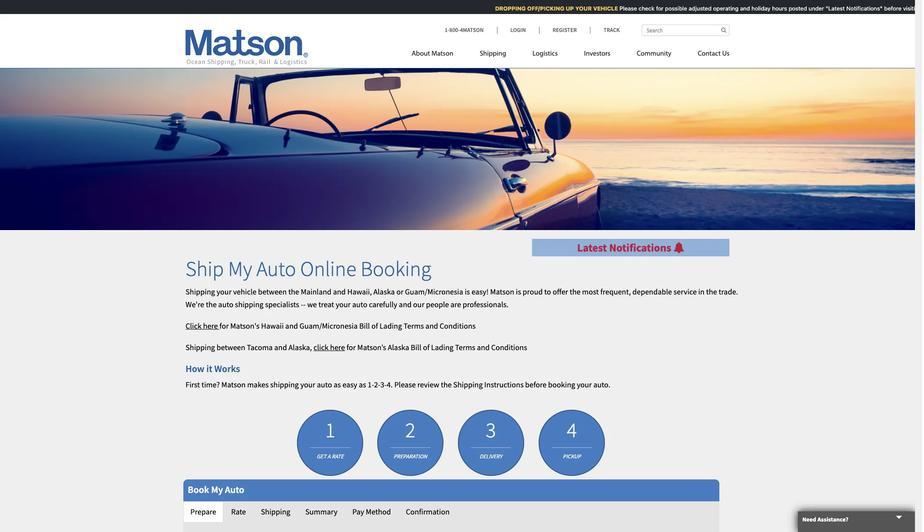 Task type: describe. For each thing, give the bounding box(es) containing it.
under
[[804, 5, 820, 12]]

0 horizontal spatial before
[[525, 380, 547, 390]]

mainland
[[301, 287, 332, 297]]

matson's
[[230, 321, 260, 331]]

my for ship
[[228, 256, 252, 282]]

click
[[186, 321, 202, 331]]

operating
[[709, 5, 734, 12]]

shipping inside the shipping your vehicle between the mainland and hawaii, alaska or guam/micronesia                                         is easy! matson is proud to offer the most frequent, dependable service in the                                         trade. we're the auto shipping specialists -- we treat your auto carefully and                                         our people are professionals.
[[186, 287, 215, 297]]

holiday
[[747, 5, 766, 12]]

notifications
[[609, 241, 672, 255]]

assistance?
[[818, 516, 849, 524]]

about matson link
[[412, 46, 467, 64]]

ship
[[186, 256, 224, 282]]

2 vertical spatial matson
[[222, 380, 246, 390]]

click here link
[[186, 321, 220, 331]]

to
[[545, 287, 551, 297]]

about matson
[[412, 50, 454, 57]]

1 vertical spatial of
[[423, 343, 430, 353]]

2
[[406, 417, 416, 444]]

1 is from the left
[[465, 287, 470, 297]]

tacoma
[[247, 343, 273, 353]]

logistics
[[533, 50, 558, 57]]

makes
[[247, 380, 269, 390]]

and left alaska,
[[274, 343, 287, 353]]

your left vehicle
[[217, 287, 232, 297]]

click
[[314, 343, 329, 353]]

treat
[[319, 300, 334, 310]]

bell image
[[674, 243, 685, 254]]

4matson
[[460, 26, 484, 34]]

rate!
[[332, 414, 341, 414]]

0 vertical spatial preparation
[[399, 414, 423, 414]]

logistics link
[[520, 46, 571, 64]]

or
[[397, 287, 404, 297]]

are
[[451, 300, 461, 310]]

1 vertical spatial shipping link
[[254, 502, 298, 523]]

the right review
[[441, 380, 452, 390]]

0 vertical spatial delivery
[[484, 414, 500, 414]]

top menu navigation
[[412, 46, 730, 64]]

4.
[[387, 380, 393, 390]]

alaska,
[[289, 343, 312, 353]]

possible
[[661, 5, 683, 12]]

summary
[[305, 507, 338, 517]]

latest notifications button
[[577, 241, 685, 255]]

pay
[[353, 507, 364, 517]]

hawaii,
[[347, 287, 372, 297]]

1 horizontal spatial shipping link
[[467, 46, 520, 64]]

first
[[186, 380, 200, 390]]

community
[[637, 50, 672, 57]]

my for book
[[211, 484, 223, 496]]

posted
[[784, 5, 803, 12]]

hawaii
[[261, 321, 284, 331]]

offer
[[553, 287, 568, 297]]

hours
[[768, 5, 783, 12]]

"latest
[[821, 5, 841, 12]]

guam/micronesia inside the shipping your vehicle between the mainland and hawaii, alaska or guam/micronesia                                         is easy! matson is proud to offer the most frequent, dependable service in the                                         trade. we're the auto shipping specialists -- we treat your auto carefully and                                         our people are professionals.
[[405, 287, 463, 297]]

1 horizontal spatial please
[[615, 5, 633, 12]]

2-
[[374, 380, 381, 390]]

1 vertical spatial here
[[330, 343, 345, 353]]

vehicle
[[589, 5, 614, 12]]

the right the offer
[[570, 287, 581, 297]]

and up treat
[[333, 287, 346, 297]]

a for rate!
[[328, 414, 331, 414]]

our
[[413, 300, 425, 310]]

we're
[[186, 300, 204, 310]]

confirmation link
[[399, 502, 457, 523]]

1 horizontal spatial shipping
[[270, 380, 299, 390]]

how
[[186, 363, 205, 375]]

get for get a rate!
[[320, 414, 328, 414]]

your down alaska,
[[301, 380, 316, 390]]

latest
[[577, 241, 607, 255]]

get for get a rate
[[317, 453, 326, 461]]

your right treat
[[336, 300, 351, 310]]

1 horizontal spatial terms
[[455, 343, 476, 353]]

matson inside "top menu" navigation
[[432, 50, 454, 57]]

instructions
[[485, 380, 524, 390]]

book
[[188, 484, 209, 496]]

0 horizontal spatial bill
[[359, 321, 370, 331]]

0 horizontal spatial of
[[372, 321, 378, 331]]

main content containing ship my auto online booking
[[54, 230, 916, 533]]

click here link
[[314, 343, 345, 353]]

u
[[919, 5, 923, 12]]

and left holiday
[[736, 5, 746, 12]]

us
[[723, 50, 730, 57]]

contact
[[698, 50, 721, 57]]

register
[[553, 26, 577, 34]]

trade.
[[719, 287, 738, 297]]

people
[[426, 300, 449, 310]]

shipping left the instructions
[[454, 380, 483, 390]]

1 horizontal spatial conditions
[[491, 343, 527, 353]]

contact us link
[[685, 46, 730, 64]]

need assistance?
[[803, 516, 849, 524]]

method
[[366, 507, 391, 517]]

the right "in"
[[707, 287, 717, 297]]

easy!
[[472, 287, 489, 297]]

track link
[[590, 26, 620, 34]]

in
[[699, 287, 705, 297]]

most
[[582, 287, 599, 297]]

1 vertical spatial alaska
[[388, 343, 409, 353]]

for for alaska,
[[347, 343, 356, 353]]

1 vertical spatial 1-
[[368, 380, 374, 390]]

1 vertical spatial lading
[[431, 343, 454, 353]]

vehicle
[[233, 287, 257, 297]]

easy
[[343, 380, 357, 390]]

auto for book
[[225, 484, 244, 496]]

get a rate!
[[320, 414, 341, 414]]



Task type: locate. For each thing, give the bounding box(es) containing it.
1 vertical spatial between
[[217, 343, 245, 353]]

investors link
[[571, 46, 624, 64]]

shipping up we're
[[186, 287, 215, 297]]

1- left 3-
[[368, 380, 374, 390]]

and down people
[[426, 321, 438, 331]]

car shipped by matson to hawaii at beach during sunset. image
[[0, 54, 916, 230]]

off/picking
[[523, 5, 560, 12]]

conditions
[[440, 321, 476, 331], [491, 343, 527, 353]]

professionals.
[[463, 300, 509, 310]]

auto left easy
[[317, 380, 332, 390]]

delivery up 3
[[484, 414, 500, 414]]

shipping inside the shipping your vehicle between the mainland and hawaii, alaska or guam/micronesia                                         is easy! matson is proud to offer the most frequent, dependable service in the                                         trade. we're the auto shipping specialists -- we treat your auto carefully and                                         our people are professionals.
[[235, 300, 264, 310]]

pickup down 4
[[563, 453, 581, 461]]

0 horizontal spatial auto
[[218, 300, 234, 310]]

0 horizontal spatial between
[[217, 343, 245, 353]]

my up vehicle
[[228, 256, 252, 282]]

as left easy
[[334, 380, 341, 390]]

we
[[307, 300, 317, 310]]

track
[[604, 26, 620, 34]]

first time? matson makes shipping your auto as easy as 1-2-3-4. please review the                                                   shipping instructions before booking your auto.
[[186, 380, 611, 390]]

is
[[465, 287, 470, 297], [516, 287, 521, 297]]

1 vertical spatial matson
[[490, 287, 515, 297]]

community link
[[624, 46, 685, 64]]

shipping down click here link
[[186, 343, 215, 353]]

1 vertical spatial conditions
[[491, 343, 527, 353]]

0 horizontal spatial here
[[203, 321, 218, 331]]

your
[[217, 287, 232, 297], [336, 300, 351, 310], [301, 380, 316, 390], [577, 380, 592, 390]]

a for rate
[[327, 453, 331, 461]]

1 horizontal spatial for
[[347, 343, 356, 353]]

auto up rate link
[[225, 484, 244, 496]]

shipping link down 4matson
[[467, 46, 520, 64]]

0 horizontal spatial my
[[211, 484, 223, 496]]

2 vertical spatial for
[[347, 343, 356, 353]]

and up the instructions
[[477, 343, 490, 353]]

my right book
[[211, 484, 223, 496]]

1 horizontal spatial bill
[[411, 343, 422, 353]]

0 horizontal spatial conditions
[[440, 321, 476, 331]]

1 horizontal spatial before
[[880, 5, 897, 12]]

0 horizontal spatial for
[[220, 321, 229, 331]]

0 vertical spatial shipping link
[[467, 46, 520, 64]]

None search field
[[642, 25, 730, 36]]

0 horizontal spatial lading
[[380, 321, 402, 331]]

0 horizontal spatial shipping link
[[254, 502, 298, 523]]

0 vertical spatial for
[[652, 5, 659, 12]]

shipping right rate link
[[261, 507, 291, 517]]

works
[[214, 363, 240, 375]]

matson inside the shipping your vehicle between the mainland and hawaii, alaska or guam/micronesia                                         is easy! matson is proud to offer the most frequent, dependable service in the                                         trade. we're the auto shipping specialists -- we treat your auto carefully and                                         our people are professionals.
[[490, 287, 515, 297]]

rate link
[[224, 502, 253, 523]]

the right we're
[[206, 300, 217, 310]]

confirmation
[[406, 507, 450, 517]]

0 horizontal spatial matson
[[222, 380, 246, 390]]

800-
[[450, 26, 460, 34]]

0 vertical spatial bill
[[359, 321, 370, 331]]

1 vertical spatial preparation
[[394, 453, 428, 461]]

0 vertical spatial get
[[320, 414, 328, 414]]

1 horizontal spatial my
[[228, 256, 252, 282]]

1- left 4matson
[[445, 26, 450, 34]]

shipping link right rate link
[[254, 502, 298, 523]]

2 horizontal spatial matson
[[490, 287, 515, 297]]

notifications"
[[842, 5, 879, 12]]

main content
[[54, 230, 916, 533]]

get a rate
[[317, 453, 344, 461]]

login
[[511, 26, 526, 34]]

the up the specialists
[[288, 287, 299, 297]]

your left auto.
[[577, 380, 592, 390]]

of up matson's
[[372, 321, 378, 331]]

terms
[[404, 321, 424, 331], [455, 343, 476, 353]]

0 vertical spatial matson
[[432, 50, 454, 57]]

a
[[328, 414, 331, 414], [327, 453, 331, 461]]

1 vertical spatial shipping
[[270, 380, 299, 390]]

0 vertical spatial pickup
[[566, 414, 579, 414]]

of up review
[[423, 343, 430, 353]]

1 vertical spatial guam/micronesia
[[300, 321, 358, 331]]

1 as from the left
[[334, 380, 341, 390]]

time?
[[202, 380, 220, 390]]

and right hawaii
[[285, 321, 298, 331]]

1 vertical spatial terms
[[455, 343, 476, 353]]

your
[[571, 5, 587, 12]]

pickup up 4
[[566, 414, 579, 414]]

bill up matson's
[[359, 321, 370, 331]]

0 vertical spatial terms
[[404, 321, 424, 331]]

1-800-4matson link
[[445, 26, 497, 34]]

a left rate!
[[328, 414, 331, 414]]

1-800-4matson
[[445, 26, 484, 34]]

a down 1
[[327, 453, 331, 461]]

1 vertical spatial before
[[525, 380, 547, 390]]

between
[[258, 287, 287, 297], [217, 343, 245, 353]]

1 horizontal spatial auto
[[257, 256, 296, 282]]

0 horizontal spatial guam/micronesia
[[300, 321, 358, 331]]

2 is from the left
[[516, 287, 521, 297]]

3
[[486, 417, 496, 444]]

terms down our at left bottom
[[404, 321, 424, 331]]

1 horizontal spatial auto
[[317, 380, 332, 390]]

login link
[[497, 26, 539, 34]]

matson up professionals.
[[490, 287, 515, 297]]

get down 1
[[317, 453, 326, 461]]

please right 4.
[[395, 380, 416, 390]]

preparation down 2
[[394, 453, 428, 461]]

for for vehicle
[[652, 5, 659, 12]]

1 horizontal spatial guam/micronesia
[[405, 287, 463, 297]]

contact us
[[698, 50, 730, 57]]

4
[[567, 417, 577, 444]]

get
[[320, 414, 328, 414], [317, 453, 326, 461]]

0 vertical spatial before
[[880, 5, 897, 12]]

online
[[300, 256, 357, 282]]

register link
[[539, 26, 590, 34]]

0 horizontal spatial as
[[334, 380, 341, 390]]

it
[[206, 363, 212, 375]]

ship my auto online booking
[[186, 256, 432, 282]]

matson right 'about'
[[432, 50, 454, 57]]

-
[[301, 300, 303, 310], [303, 300, 306, 310]]

please left check
[[615, 5, 633, 12]]

get left rate!
[[320, 414, 328, 414]]

for right check
[[652, 5, 659, 12]]

click here for matson's hawaii and guam/micronesia bill of lading terms and conditions
[[186, 321, 476, 331]]

0 vertical spatial shipping
[[235, 300, 264, 310]]

alaska inside the shipping your vehicle between the mainland and hawaii, alaska or guam/micronesia                                         is easy! matson is proud to offer the most frequent, dependable service in the                                         trade. we're the auto shipping specialists -- we treat your auto carefully and                                         our people are professionals.
[[374, 287, 395, 297]]

auto
[[218, 300, 234, 310], [352, 300, 368, 310], [317, 380, 332, 390]]

delivery
[[484, 414, 500, 414], [480, 453, 503, 461]]

0 vertical spatial lading
[[380, 321, 402, 331]]

rate
[[332, 453, 344, 461], [231, 507, 246, 517]]

1 vertical spatial a
[[327, 453, 331, 461]]

is left easy!
[[465, 287, 470, 297]]

1 horizontal spatial is
[[516, 287, 521, 297]]

2 as from the left
[[359, 380, 366, 390]]

shipping your vehicle between the mainland and hawaii, alaska or guam/micronesia                                         is easy! matson is proud to offer the most frequent, dependable service in the                                         trade. we're the auto shipping specialists -- we treat your auto carefully and                                         our people are professionals.
[[186, 287, 738, 310]]

1 horizontal spatial matson
[[432, 50, 454, 57]]

1 horizontal spatial rate
[[332, 453, 344, 461]]

matson
[[432, 50, 454, 57], [490, 287, 515, 297], [222, 380, 246, 390]]

0 vertical spatial between
[[258, 287, 287, 297]]

auto for ship
[[257, 256, 296, 282]]

adjusted
[[684, 5, 707, 12]]

matson down works
[[222, 380, 246, 390]]

pickup
[[566, 414, 579, 414], [563, 453, 581, 461]]

0 horizontal spatial auto
[[225, 484, 244, 496]]

1 vertical spatial auto
[[225, 484, 244, 496]]

shipping right makes in the bottom of the page
[[270, 380, 299, 390]]

prepare
[[190, 507, 216, 517]]

for left matson's
[[220, 321, 229, 331]]

0 horizontal spatial is
[[465, 287, 470, 297]]

1 horizontal spatial here
[[330, 343, 345, 353]]

summary link
[[298, 502, 345, 523]]

between inside the shipping your vehicle between the mainland and hawaii, alaska or guam/micronesia                                         is easy! matson is proud to offer the most frequent, dependable service in the                                         trade. we're the auto shipping specialists -- we treat your auto carefully and                                         our people are professionals.
[[258, 287, 287, 297]]

1 horizontal spatial 1-
[[445, 26, 450, 34]]

0 vertical spatial guam/micronesia
[[405, 287, 463, 297]]

alaska up carefully at bottom left
[[374, 287, 395, 297]]

rate down the book my auto
[[231, 507, 246, 517]]

proud
[[523, 287, 543, 297]]

for
[[652, 5, 659, 12], [220, 321, 229, 331], [347, 343, 356, 353]]

3-
[[381, 380, 387, 390]]

guam/micronesia up click here link
[[300, 321, 358, 331]]

pay                                                 method link
[[346, 502, 398, 523]]

terms down are
[[455, 343, 476, 353]]

1 vertical spatial for
[[220, 321, 229, 331]]

dropping
[[491, 5, 521, 12]]

and
[[736, 5, 746, 12], [333, 287, 346, 297], [399, 300, 412, 310], [285, 321, 298, 331], [426, 321, 438, 331], [274, 343, 287, 353], [477, 343, 490, 353]]

please
[[615, 5, 633, 12], [395, 380, 416, 390]]

0 vertical spatial alaska
[[374, 287, 395, 297]]

lading up review
[[431, 343, 454, 353]]

1 horizontal spatial as
[[359, 380, 366, 390]]

guam/micronesia
[[405, 287, 463, 297], [300, 321, 358, 331]]

1 vertical spatial rate
[[231, 507, 246, 517]]

for left matson's
[[347, 343, 356, 353]]

frequent,
[[601, 287, 631, 297]]

0 vertical spatial 1-
[[445, 26, 450, 34]]

auto up the specialists
[[257, 256, 296, 282]]

lading down carefully at bottom left
[[380, 321, 402, 331]]

conditions down are
[[440, 321, 476, 331]]

0 horizontal spatial rate
[[231, 507, 246, 517]]

1 vertical spatial bill
[[411, 343, 422, 353]]

up
[[561, 5, 570, 12]]

search image
[[722, 27, 727, 33]]

0 vertical spatial my
[[228, 256, 252, 282]]

0 vertical spatial please
[[615, 5, 633, 12]]

between up the specialists
[[258, 287, 287, 297]]

auto down vehicle
[[218, 300, 234, 310]]

booking
[[361, 256, 432, 282]]

auto.
[[594, 380, 611, 390]]

matson's
[[358, 343, 386, 353]]

before left booking
[[525, 380, 547, 390]]

shipping down vehicle
[[235, 300, 264, 310]]

lading
[[380, 321, 402, 331], [431, 343, 454, 353]]

1 vertical spatial delivery
[[480, 453, 503, 461]]

blue matson logo with ocean, shipping, truck, rail and logistics written beneath it. image
[[186, 30, 309, 66]]

1 horizontal spatial lading
[[431, 343, 454, 353]]

and left our at left bottom
[[399, 300, 412, 310]]

1 vertical spatial pickup
[[563, 453, 581, 461]]

0 horizontal spatial 1-
[[368, 380, 374, 390]]

guam/micronesia up people
[[405, 287, 463, 297]]

before left the visiting
[[880, 5, 897, 12]]

1 horizontal spatial between
[[258, 287, 287, 297]]

0 horizontal spatial please
[[395, 380, 416, 390]]

1
[[325, 417, 335, 444]]

0 vertical spatial conditions
[[440, 321, 476, 331]]

my
[[228, 256, 252, 282], [211, 484, 223, 496]]

0 vertical spatial auto
[[257, 256, 296, 282]]

1 horizontal spatial of
[[423, 343, 430, 353]]

before
[[880, 5, 897, 12], [525, 380, 547, 390]]

auto down hawaii, in the left bottom of the page
[[352, 300, 368, 310]]

prepare link
[[183, 502, 223, 523]]

rate down 1
[[332, 453, 344, 461]]

shipping inside "top menu" navigation
[[480, 50, 506, 57]]

bill up review
[[411, 343, 422, 353]]

investors
[[584, 50, 611, 57]]

pay                                                 method
[[353, 507, 391, 517]]

check
[[634, 5, 650, 12]]

shipping down 4matson
[[480, 50, 506, 57]]

1 - from the left
[[301, 300, 303, 310]]

shipping
[[480, 50, 506, 57], [186, 287, 215, 297], [186, 343, 215, 353], [454, 380, 483, 390], [261, 507, 291, 517]]

2 - from the left
[[303, 300, 306, 310]]

Search search field
[[642, 25, 730, 36]]

0 horizontal spatial shipping
[[235, 300, 264, 310]]

0 vertical spatial here
[[203, 321, 218, 331]]

0 vertical spatial rate
[[332, 453, 344, 461]]

alaska right matson's
[[388, 343, 409, 353]]

2 horizontal spatial auto
[[352, 300, 368, 310]]

0 horizontal spatial terms
[[404, 321, 424, 331]]

1 vertical spatial please
[[395, 380, 416, 390]]

preparation up 2
[[399, 414, 423, 414]]

0 vertical spatial a
[[328, 414, 331, 414]]

is left proud at bottom right
[[516, 287, 521, 297]]

2 horizontal spatial for
[[652, 5, 659, 12]]

conditions up the instructions
[[491, 343, 527, 353]]

between up works
[[217, 343, 245, 353]]

the
[[288, 287, 299, 297], [570, 287, 581, 297], [707, 287, 717, 297], [206, 300, 217, 310], [441, 380, 452, 390]]

booking
[[548, 380, 576, 390]]

dependable
[[633, 287, 672, 297]]

specialists
[[265, 300, 299, 310]]

0 vertical spatial of
[[372, 321, 378, 331]]

as right easy
[[359, 380, 366, 390]]

1 vertical spatial my
[[211, 484, 223, 496]]

delivery down 3
[[480, 453, 503, 461]]

1 vertical spatial get
[[317, 453, 326, 461]]

visiting
[[899, 5, 918, 12]]

dropping off/picking up your vehicle please check for possible adjusted operating and holiday hours posted under "latest notifications" before visiting u
[[491, 5, 923, 12]]



Task type: vqa. For each thing, say whether or not it's contained in the screenshot.
topmost Rate
yes



